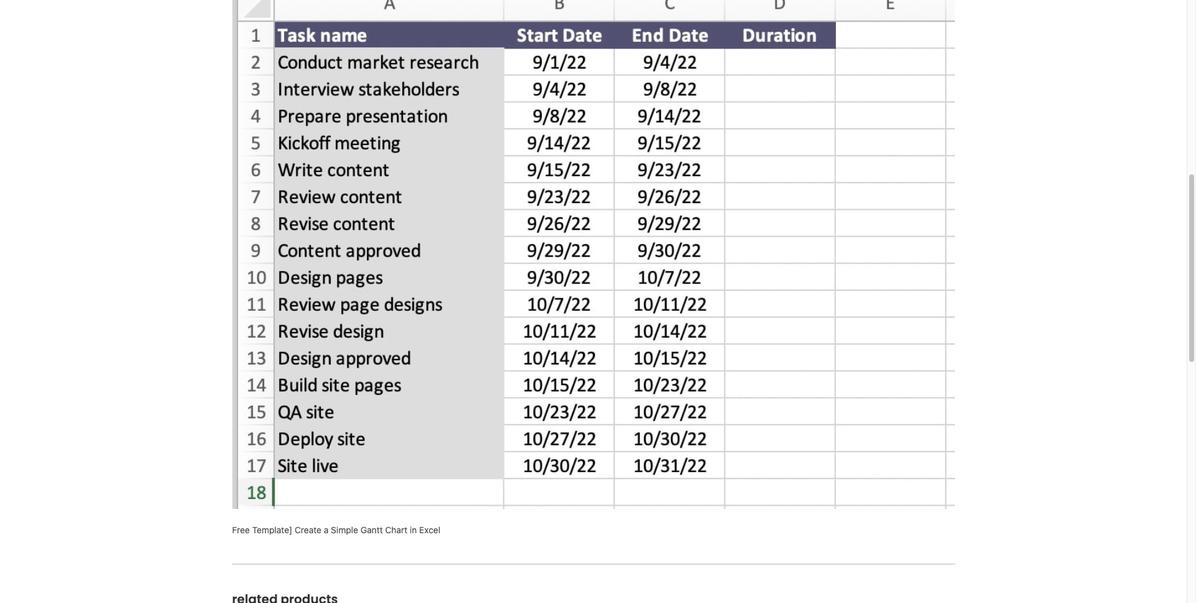 Task type: vqa. For each thing, say whether or not it's contained in the screenshot.
Attributes
no



Task type: describe. For each thing, give the bounding box(es) containing it.
create
[[295, 525, 322, 536]]

template]
[[252, 525, 293, 536]]

chart
[[385, 525, 408, 536]]

excel
[[420, 525, 441, 536]]



Task type: locate. For each thing, give the bounding box(es) containing it.
free
[[232, 525, 250, 536]]

in
[[410, 525, 417, 536]]

free template] create a simple gantt chart in excel
[[232, 525, 441, 536]]

gantt
[[361, 525, 383, 536]]

a
[[324, 525, 329, 536]]

free template] create a simple gantt chart in excel image
[[232, 0, 955, 509]]

simple
[[331, 525, 358, 536]]



